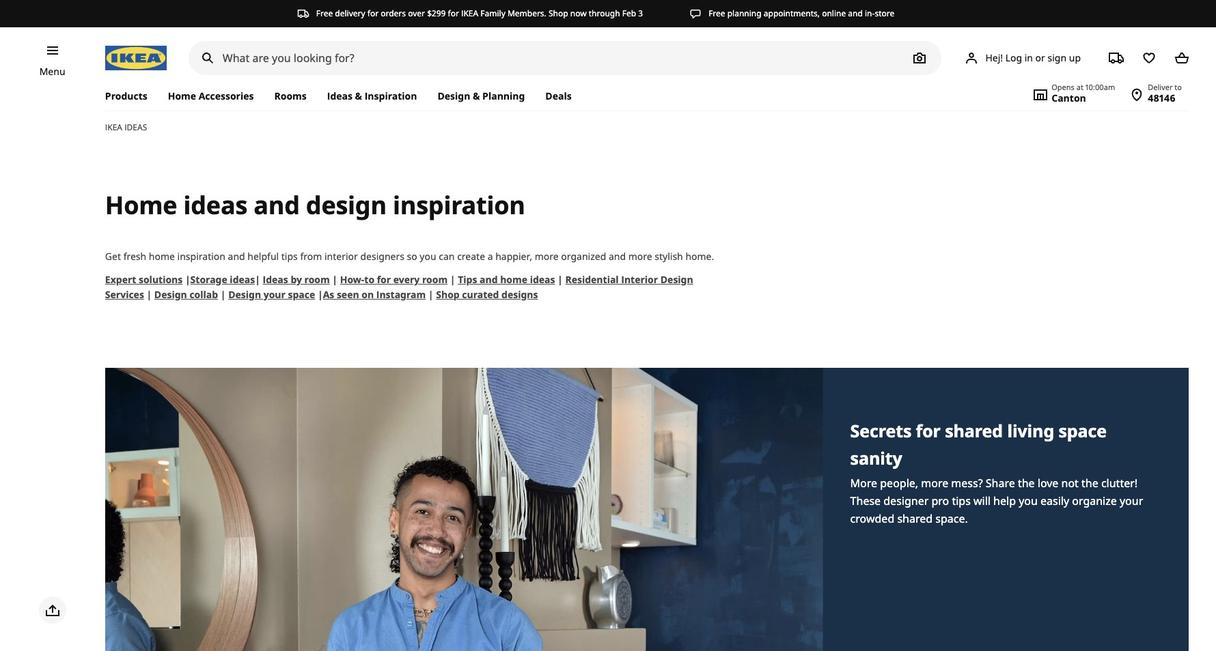 Task type: describe. For each thing, give the bounding box(es) containing it.
organized
[[561, 250, 606, 263]]

planning
[[482, 90, 525, 102]]

feb
[[622, 8, 636, 19]]

can
[[439, 250, 455, 263]]

delivery
[[335, 8, 365, 19]]

1 horizontal spatial home
[[500, 273, 528, 286]]

deliver
[[1148, 82, 1173, 92]]

0 horizontal spatial more
[[535, 250, 559, 263]]

Search by product text field
[[188, 41, 942, 75]]

deals link
[[535, 82, 582, 111]]

collab
[[190, 288, 218, 301]]

0 vertical spatial inspiration
[[393, 189, 525, 222]]

| tips and home ideas |
[[448, 273, 565, 286]]

rooms
[[274, 90, 307, 102]]

ideas & inspiration
[[327, 90, 417, 102]]

designer
[[884, 494, 929, 509]]

home accessories link
[[158, 82, 264, 111]]

designers
[[360, 250, 404, 263]]

how-to for every room link
[[340, 273, 448, 286]]

create
[[457, 250, 485, 263]]

0 horizontal spatial home
[[149, 250, 175, 263]]

48146
[[1148, 92, 1176, 105]]

ideas for solutions
[[230, 273, 255, 286]]

and up the shop curated designs link
[[480, 273, 498, 286]]

orders
[[381, 8, 406, 19]]

tips and home ideas link
[[458, 273, 555, 286]]

more inside secrets for shared living space sanity more people, more mess? share the love not the clutter! these designer pro tips will help you easily organize your crowded shared space.
[[921, 476, 949, 491]]

expert
[[105, 273, 136, 286]]

space.
[[936, 512, 968, 527]]

and up interior at the top of the page
[[609, 250, 626, 263]]

free planning appointments, online and in-store
[[709, 8, 895, 19]]

store
[[875, 8, 895, 19]]

menu
[[39, 65, 65, 78]]

0 horizontal spatial ideas
[[263, 273, 288, 286]]

design collab link
[[154, 288, 218, 301]]

as seen on instagram link
[[323, 288, 426, 301]]

1 vertical spatial to
[[364, 273, 374, 286]]

opens
[[1052, 82, 1075, 92]]

0 horizontal spatial ikea
[[105, 121, 122, 133]]

3
[[638, 8, 643, 19]]

storage ideas link
[[190, 273, 255, 286]]

0 horizontal spatial inspiration
[[177, 250, 225, 263]]

secrets
[[850, 419, 912, 443]]

home.
[[686, 250, 714, 263]]

| up design collab link in the top left of the page
[[185, 273, 190, 286]]

help
[[994, 494, 1016, 509]]

ideas for tips
[[530, 273, 555, 286]]

| up | design collab | design your space | as seen on instagram | shop curated designs
[[332, 273, 338, 286]]

0 vertical spatial you
[[420, 250, 436, 263]]

inspiration
[[365, 90, 417, 102]]

hej! log in or sign up
[[986, 51, 1081, 64]]

10:00am
[[1086, 82, 1115, 92]]

rooms link
[[264, 82, 317, 111]]

| right the instagram
[[428, 288, 434, 301]]

seen
[[337, 288, 359, 301]]

and left helpful
[[228, 250, 245, 263]]

clutter!
[[1101, 476, 1138, 491]]

online
[[822, 8, 846, 19]]

these
[[850, 494, 881, 509]]

free planning appointments, online and in-store link
[[690, 8, 895, 20]]

every
[[393, 273, 420, 286]]

$299
[[427, 8, 446, 19]]

free delivery for orders over $299 for ikea family members. shop now through feb 3 link
[[297, 8, 643, 20]]

share
[[986, 476, 1015, 491]]

& for ideas
[[355, 90, 362, 102]]

1 horizontal spatial ikea
[[461, 8, 478, 19]]

1 the from the left
[[1018, 476, 1035, 491]]

pro
[[932, 494, 949, 509]]

0 horizontal spatial tips
[[281, 250, 298, 263]]

design down solutions
[[154, 288, 187, 301]]

hej!
[[986, 51, 1003, 64]]

ikea ideas
[[105, 121, 147, 133]]

ikea logotype, go to start page image
[[105, 46, 167, 70]]

interior
[[621, 273, 658, 286]]

2 the from the left
[[1082, 476, 1099, 491]]

more
[[850, 476, 877, 491]]

members.
[[508, 8, 547, 19]]

you inside secrets for shared living space sanity more people, more mess? share the love not the clutter! these designer pro tips will help you easily organize your crowded shared space.
[[1019, 494, 1038, 509]]

family
[[481, 8, 505, 19]]

1 vertical spatial shop
[[436, 288, 460, 301]]

design
[[306, 189, 387, 222]]

easily
[[1041, 494, 1069, 509]]

| up design your space link
[[255, 273, 260, 286]]

design left planning
[[438, 90, 470, 102]]

space inside secrets for shared living space sanity more people, more mess? share the love not the clutter! these designer pro tips will help you easily organize your crowded shared space.
[[1059, 419, 1107, 443]]

appointments,
[[764, 8, 820, 19]]

home for home ideas and design inspiration
[[105, 189, 177, 222]]

home accessories
[[168, 90, 254, 102]]

and inside free planning appointments, online and in-store link
[[848, 8, 863, 19]]

sanity
[[850, 447, 902, 470]]

happier,
[[496, 250, 532, 263]]

people,
[[880, 476, 918, 491]]

tips inside secrets for shared living space sanity more people, more mess? share the love not the clutter! these designer pro tips will help you easily organize your crowded shared space.
[[952, 494, 971, 509]]

now
[[570, 8, 587, 19]]

hej! log in or sign up link
[[947, 44, 1097, 72]]

free for free delivery for orders over $299 for ikea family members. shop now through feb 3
[[316, 8, 333, 19]]

accessories
[[199, 90, 254, 102]]

storage
[[190, 273, 227, 286]]

get
[[105, 250, 121, 263]]

design & planning link
[[427, 82, 535, 111]]

residential
[[565, 273, 619, 286]]

love
[[1038, 476, 1059, 491]]



Task type: locate. For each thing, give the bounding box(es) containing it.
inspiration
[[393, 189, 525, 222], [177, 250, 225, 263]]

opens at 10:00am canton
[[1052, 82, 1115, 105]]

& left planning
[[473, 90, 480, 102]]

& left the inspiration
[[355, 90, 362, 102]]

free inside the free delivery for orders over $299 for ikea family members. shop now through feb 3 link
[[316, 8, 333, 19]]

1 horizontal spatial shop
[[549, 8, 568, 19]]

1 vertical spatial shared
[[897, 512, 933, 527]]

expert solutions | storage ideas | ideas by room | how-to for every room
[[105, 273, 448, 286]]

&
[[355, 90, 362, 102], [473, 90, 480, 102]]

tips
[[458, 273, 477, 286]]

1 horizontal spatial room
[[422, 273, 448, 286]]

0 vertical spatial ikea
[[461, 8, 478, 19]]

tips left from
[[281, 250, 298, 263]]

organize
[[1072, 494, 1117, 509]]

on
[[362, 288, 374, 301]]

2 free from the left
[[709, 8, 725, 19]]

& inside 'link'
[[355, 90, 362, 102]]

ikea left family
[[461, 8, 478, 19]]

ideas
[[327, 90, 353, 102], [263, 273, 288, 286]]

2 & from the left
[[473, 90, 480, 102]]

| left residential
[[558, 273, 563, 286]]

0 vertical spatial to
[[1175, 82, 1182, 92]]

and
[[848, 8, 863, 19], [254, 189, 300, 222], [228, 250, 245, 263], [609, 250, 626, 263], [480, 273, 498, 286]]

home up designs at the top left
[[500, 273, 528, 286]]

0 vertical spatial shared
[[945, 419, 1003, 443]]

0 vertical spatial ideas
[[327, 90, 353, 102]]

shop down tips
[[436, 288, 460, 301]]

inspiration up storage
[[177, 250, 225, 263]]

products link
[[105, 82, 158, 111]]

home up "fresh" at the top
[[105, 189, 177, 222]]

space
[[288, 288, 315, 301], [1059, 419, 1107, 443]]

1 room from the left
[[304, 273, 330, 286]]

free left the planning at top
[[709, 8, 725, 19]]

home for home accessories
[[168, 90, 196, 102]]

more
[[535, 250, 559, 263], [628, 250, 652, 263], [921, 476, 949, 491]]

ideas & inspiration link
[[317, 82, 427, 111]]

room up as
[[304, 273, 330, 286]]

ikea left ideas
[[105, 121, 122, 133]]

0 horizontal spatial shop
[[436, 288, 460, 301]]

design & planning
[[438, 90, 525, 102]]

design your space link
[[228, 288, 315, 301]]

ideas
[[124, 121, 147, 133]]

1 vertical spatial space
[[1059, 419, 1107, 443]]

| down expert solutions link
[[147, 288, 152, 301]]

design down the stylish
[[661, 273, 693, 286]]

and up helpful
[[254, 189, 300, 222]]

0 horizontal spatial the
[[1018, 476, 1035, 491]]

1 vertical spatial home
[[500, 273, 528, 286]]

1 vertical spatial home
[[105, 189, 177, 222]]

shared up mess? on the right bottom
[[945, 419, 1003, 443]]

stylish
[[655, 250, 683, 263]]

in-
[[865, 8, 875, 19]]

solutions
[[139, 273, 183, 286]]

1 vertical spatial inspiration
[[177, 250, 225, 263]]

0 horizontal spatial space
[[288, 288, 315, 301]]

space right living
[[1059, 419, 1107, 443]]

secrets for shared living space sanity more people, more mess? share the love not the clutter! these designer pro tips will help you easily organize your crowded shared space.
[[850, 419, 1143, 527]]

for up as seen on instagram link
[[377, 273, 391, 286]]

0 horizontal spatial free
[[316, 8, 333, 19]]

1 vertical spatial tips
[[952, 494, 971, 509]]

your down clutter!
[[1120, 494, 1143, 509]]

planning
[[728, 8, 762, 19]]

home left 'accessories' at the top left of the page
[[168, 90, 196, 102]]

| left tips
[[450, 273, 455, 286]]

sign
[[1048, 51, 1067, 64]]

free left delivery
[[316, 8, 333, 19]]

products
[[105, 90, 147, 102]]

design inside residential interior design services
[[661, 273, 693, 286]]

1 horizontal spatial the
[[1082, 476, 1099, 491]]

0 vertical spatial tips
[[281, 250, 298, 263]]

1 vertical spatial ikea
[[105, 121, 122, 133]]

services
[[105, 288, 144, 301]]

the left love
[[1018, 476, 1035, 491]]

1 horizontal spatial space
[[1059, 419, 1107, 443]]

1 horizontal spatial &
[[473, 90, 480, 102]]

space down by
[[288, 288, 315, 301]]

get fresh home inspiration and helpful tips from interior designers so you can create a happier, more organized and more stylish home.
[[105, 250, 714, 263]]

more right happier,
[[535, 250, 559, 263]]

design down storage ideas link
[[228, 288, 261, 301]]

by
[[291, 273, 302, 286]]

home up solutions
[[149, 250, 175, 263]]

0 vertical spatial your
[[264, 288, 286, 301]]

| down storage ideas link
[[221, 288, 226, 301]]

room down can
[[422, 273, 448, 286]]

residential interior design services link
[[105, 273, 693, 301]]

2 horizontal spatial more
[[921, 476, 949, 491]]

the up the organize
[[1082, 476, 1099, 491]]

1 & from the left
[[355, 90, 362, 102]]

ideas right 'rooms'
[[327, 90, 353, 102]]

room
[[304, 273, 330, 286], [422, 273, 448, 286]]

0 vertical spatial home
[[168, 90, 196, 102]]

as
[[323, 288, 334, 301]]

canton
[[1052, 92, 1086, 105]]

your down expert solutions | storage ideas | ideas by room | how-to for every room
[[264, 288, 286, 301]]

1 vertical spatial you
[[1019, 494, 1038, 509]]

not
[[1062, 476, 1079, 491]]

inspiration up create
[[393, 189, 525, 222]]

0 vertical spatial shop
[[549, 8, 568, 19]]

0 horizontal spatial you
[[420, 250, 436, 263]]

shop left now
[[549, 8, 568, 19]]

you right the help on the right of page
[[1019, 494, 1038, 509]]

1 horizontal spatial shared
[[945, 419, 1003, 443]]

None search field
[[188, 41, 942, 75]]

expert solutions link
[[105, 273, 183, 286]]

free inside free planning appointments, online and in-store link
[[709, 8, 725, 19]]

& for design
[[473, 90, 480, 102]]

for right $299
[[448, 8, 459, 19]]

for inside secrets for shared living space sanity more people, more mess? share the love not the clutter! these designer pro tips will help you easily organize your crowded shared space.
[[916, 419, 941, 443]]

| left seen
[[318, 288, 323, 301]]

0 horizontal spatial room
[[304, 273, 330, 286]]

for right secrets
[[916, 419, 941, 443]]

residential interior design services
[[105, 273, 693, 301]]

designs
[[502, 288, 538, 301]]

home ideas and design inspiration
[[105, 189, 525, 222]]

1 horizontal spatial tips
[[952, 494, 971, 509]]

instagram
[[376, 288, 426, 301]]

you
[[420, 250, 436, 263], [1019, 494, 1038, 509]]

tips
[[281, 250, 298, 263], [952, 494, 971, 509]]

design
[[438, 90, 470, 102], [661, 273, 693, 286], [154, 288, 187, 301], [228, 288, 261, 301]]

deliver to 48146
[[1148, 82, 1182, 105]]

so
[[407, 250, 417, 263]]

1 vertical spatial ideas
[[263, 273, 288, 286]]

1 vertical spatial your
[[1120, 494, 1143, 509]]

1 horizontal spatial to
[[1175, 82, 1182, 92]]

home
[[149, 250, 175, 263], [500, 273, 528, 286]]

2 room from the left
[[422, 273, 448, 286]]

0 horizontal spatial your
[[264, 288, 286, 301]]

fresh
[[123, 250, 146, 263]]

0 horizontal spatial to
[[364, 273, 374, 286]]

will
[[974, 494, 991, 509]]

ideas
[[183, 189, 247, 222], [230, 273, 255, 286], [530, 273, 555, 286]]

ideas inside 'link'
[[327, 90, 353, 102]]

more up interior at the top of the page
[[628, 250, 652, 263]]

1 horizontal spatial you
[[1019, 494, 1038, 509]]

1 free from the left
[[316, 8, 333, 19]]

you right so
[[420, 250, 436, 263]]

over
[[408, 8, 425, 19]]

interior
[[325, 250, 358, 263]]

to right deliver
[[1175, 82, 1182, 92]]

free delivery for orders over $299 for ikea family members. shop now through feb 3
[[316, 8, 643, 19]]

deals
[[546, 90, 572, 102]]

1 horizontal spatial your
[[1120, 494, 1143, 509]]

to up on
[[364, 273, 374, 286]]

ideas by room link
[[263, 273, 330, 286]]

0 horizontal spatial shared
[[897, 512, 933, 527]]

and left "in-"
[[848, 8, 863, 19]]

secrets for shared living space sanity page image
[[105, 368, 823, 652]]

1 horizontal spatial more
[[628, 250, 652, 263]]

for left orders
[[367, 8, 379, 19]]

shared
[[945, 419, 1003, 443], [897, 512, 933, 527]]

shared down designer
[[897, 512, 933, 527]]

in
[[1025, 51, 1033, 64]]

0 horizontal spatial &
[[355, 90, 362, 102]]

1 horizontal spatial free
[[709, 8, 725, 19]]

or
[[1036, 51, 1045, 64]]

how-
[[340, 273, 364, 286]]

at
[[1077, 82, 1084, 92]]

the
[[1018, 476, 1035, 491], [1082, 476, 1099, 491]]

1 horizontal spatial inspiration
[[393, 189, 525, 222]]

1 horizontal spatial ideas
[[327, 90, 353, 102]]

|
[[185, 273, 190, 286], [255, 273, 260, 286], [332, 273, 338, 286], [450, 273, 455, 286], [558, 273, 563, 286], [147, 288, 152, 301], [221, 288, 226, 301], [318, 288, 323, 301], [428, 288, 434, 301]]

to inside 'deliver to 48146'
[[1175, 82, 1182, 92]]

your inside secrets for shared living space sanity more people, more mess? share the love not the clutter! these designer pro tips will help you easily organize your crowded shared space.
[[1120, 494, 1143, 509]]

a
[[488, 250, 493, 263]]

0 vertical spatial home
[[149, 250, 175, 263]]

0 vertical spatial space
[[288, 288, 315, 301]]

free
[[316, 8, 333, 19], [709, 8, 725, 19]]

free for free planning appointments, online and in-store
[[709, 8, 725, 19]]

tips down mess? on the right bottom
[[952, 494, 971, 509]]

mess?
[[951, 476, 983, 491]]

ideas up design your space link
[[263, 273, 288, 286]]

up
[[1069, 51, 1081, 64]]

more up pro
[[921, 476, 949, 491]]

shop curated designs link
[[436, 288, 538, 301]]



Task type: vqa. For each thing, say whether or not it's contained in the screenshot.
the right Reviews
no



